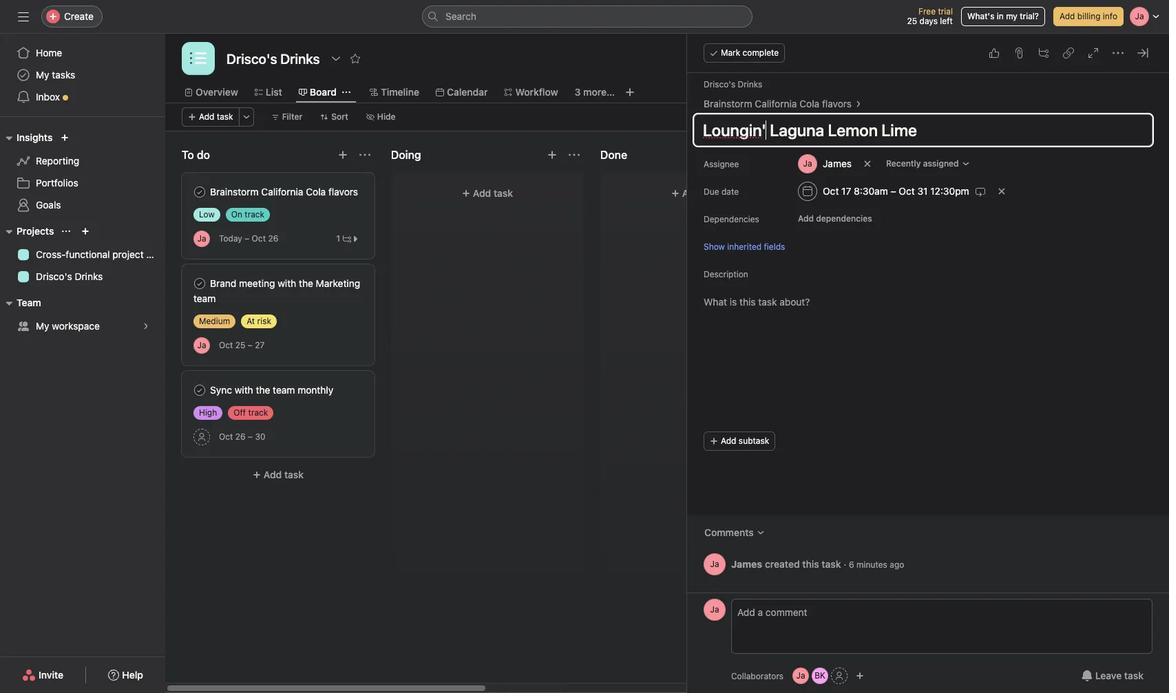 Task type: locate. For each thing, give the bounding box(es) containing it.
1 vertical spatial team
[[273, 384, 295, 396]]

task
[[217, 112, 233, 122], [494, 187, 513, 199], [284, 469, 304, 481], [822, 558, 841, 570], [1124, 670, 1144, 682]]

brainstorm down mark
[[704, 98, 752, 109]]

track
[[245, 209, 264, 220], [248, 408, 268, 418]]

comments button
[[695, 521, 774, 545]]

1 horizontal spatial cola
[[800, 98, 820, 109]]

team down brand
[[193, 293, 216, 304]]

add subtask button
[[704, 432, 776, 451]]

8:30am
[[854, 185, 888, 197]]

drisco's drinks down cross-functional project plan link
[[36, 271, 103, 282]]

marketing
[[316, 278, 360, 289]]

projects element
[[0, 219, 165, 291]]

0 vertical spatial drisco's drinks
[[704, 79, 763, 90]]

1 more section actions image from the left
[[359, 149, 370, 160]]

global element
[[0, 34, 165, 116]]

1 vertical spatial 25
[[235, 340, 245, 350]]

hide button
[[360, 107, 402, 127]]

with right sync
[[235, 384, 253, 396]]

california up 'on track'
[[261, 186, 303, 198]]

my workspace
[[36, 320, 100, 332]]

2 more section actions image from the left
[[569, 149, 580, 160]]

james down comments dropdown button
[[731, 558, 762, 570]]

0 vertical spatial 25
[[907, 16, 917, 26]]

2 horizontal spatial add task
[[473, 187, 513, 199]]

0 vertical spatial the
[[299, 278, 313, 289]]

None text field
[[223, 46, 323, 71]]

0 vertical spatial 26
[[268, 233, 278, 244]]

remove assignee image
[[864, 160, 872, 168]]

1 vertical spatial james
[[731, 558, 762, 570]]

26 left 30
[[235, 432, 246, 442]]

0 horizontal spatial drisco's
[[36, 271, 72, 282]]

0 horizontal spatial add task
[[199, 112, 233, 122]]

1 vertical spatial cola
[[306, 186, 326, 198]]

0 horizontal spatial james
[[731, 558, 762, 570]]

add subtask
[[721, 436, 769, 446]]

1 vertical spatial completed checkbox
[[191, 275, 208, 292]]

drinks inside loungin' laguna lemon lime 'dialog'
[[738, 79, 763, 90]]

1 vertical spatial brainstorm california cola flavors
[[210, 186, 358, 198]]

add task image
[[337, 149, 348, 160]]

drinks down cross-functional project plan link
[[75, 271, 103, 282]]

add task
[[199, 112, 233, 122], [473, 187, 513, 199], [264, 469, 304, 481]]

Completed checkbox
[[191, 184, 208, 200], [191, 275, 208, 292]]

brainstorm california cola flavors down complete on the top of page
[[704, 98, 852, 109]]

completed image up low
[[191, 184, 208, 200]]

james up 17
[[823, 158, 852, 169]]

list image
[[190, 50, 207, 67]]

0 vertical spatial add task button
[[182, 107, 239, 127]]

1 horizontal spatial brainstorm california cola flavors
[[704, 98, 852, 109]]

more actions image
[[242, 113, 250, 121]]

more actions for this task image
[[1113, 48, 1124, 59]]

cola inside the brainstorm california cola flavors link
[[800, 98, 820, 109]]

completed checkbox left brand
[[191, 275, 208, 292]]

2 completed image from the top
[[191, 275, 208, 292]]

1 horizontal spatial team
[[273, 384, 295, 396]]

0 vertical spatial track
[[245, 209, 264, 220]]

team inside the brand meeting with the marketing team
[[193, 293, 216, 304]]

cross-functional project plan
[[36, 249, 165, 260]]

at risk
[[247, 316, 271, 326]]

add task button
[[182, 107, 239, 127], [399, 181, 576, 206], [182, 463, 375, 488]]

complete
[[743, 48, 779, 58]]

25 left days at right top
[[907, 16, 917, 26]]

date
[[722, 187, 739, 197]]

james for james created this task · 6 minutes ago
[[731, 558, 762, 570]]

0 vertical spatial james
[[823, 158, 852, 169]]

0 vertical spatial california
[[755, 98, 797, 109]]

0 vertical spatial my
[[36, 69, 49, 81]]

ja inside main content
[[710, 559, 719, 569]]

1 horizontal spatial with
[[278, 278, 296, 289]]

2 vertical spatial completed image
[[191, 382, 208, 399]]

hide sidebar image
[[18, 11, 29, 22]]

main content
[[687, 73, 1169, 593]]

california
[[755, 98, 797, 109], [261, 186, 303, 198]]

more section actions image right add task icon
[[359, 149, 370, 160]]

brainstorm
[[704, 98, 752, 109], [210, 186, 259, 198]]

0 horizontal spatial the
[[256, 384, 270, 396]]

1 vertical spatial my
[[36, 320, 49, 332]]

add
[[1060, 11, 1075, 21], [199, 112, 214, 122], [473, 187, 491, 199], [798, 213, 814, 224], [721, 436, 736, 446], [264, 469, 282, 481]]

insights element
[[0, 125, 165, 219]]

today
[[219, 233, 242, 244]]

0 vertical spatial flavors
[[822, 98, 852, 109]]

1 vertical spatial drisco's drinks link
[[8, 266, 157, 288]]

·
[[844, 558, 846, 570]]

0 vertical spatial drisco's drinks link
[[704, 79, 763, 90]]

2 my from the top
[[36, 320, 49, 332]]

my down the team
[[36, 320, 49, 332]]

brand meeting with the marketing team
[[193, 278, 360, 304]]

1 completed image from the top
[[191, 184, 208, 200]]

0 vertical spatial drisco's
[[704, 79, 736, 90]]

my inside global "element"
[[36, 69, 49, 81]]

track right "on"
[[245, 209, 264, 220]]

completed checkbox up low
[[191, 184, 208, 200]]

james created this task · 6 minutes ago
[[731, 558, 904, 570]]

– right the "8:30am"
[[891, 185, 896, 197]]

1 horizontal spatial drisco's drinks
[[704, 79, 763, 90]]

0 horizontal spatial brainstorm california cola flavors
[[210, 186, 358, 198]]

james inside dropdown button
[[823, 158, 852, 169]]

oct for oct 25 – 27
[[219, 340, 233, 350]]

0 vertical spatial with
[[278, 278, 296, 289]]

25
[[907, 16, 917, 26], [235, 340, 245, 350]]

completed image
[[191, 184, 208, 200], [191, 275, 208, 292], [191, 382, 208, 399]]

more section actions image
[[359, 149, 370, 160], [569, 149, 580, 160]]

0 vertical spatial team
[[193, 293, 216, 304]]

0 horizontal spatial flavors
[[328, 186, 358, 198]]

in
[[997, 11, 1004, 21]]

Completed checkbox
[[191, 382, 208, 399]]

1 vertical spatial with
[[235, 384, 253, 396]]

add inside button
[[798, 213, 814, 224]]

add for topmost add task button
[[199, 112, 214, 122]]

oct left 30
[[219, 432, 233, 442]]

oct down the medium
[[219, 340, 233, 350]]

oct for oct 17 8:30am – oct 31 12:30pm
[[823, 185, 839, 197]]

more section actions image for to do
[[359, 149, 370, 160]]

the up off track
[[256, 384, 270, 396]]

completed image for brainstorm california cola flavors
[[191, 184, 208, 200]]

trial?
[[1020, 11, 1039, 21]]

2 vertical spatial add task
[[264, 469, 304, 481]]

team left monthly
[[273, 384, 295, 396]]

1 horizontal spatial 25
[[907, 16, 917, 26]]

with
[[278, 278, 296, 289], [235, 384, 253, 396]]

26 right today
[[268, 233, 278, 244]]

comments
[[704, 527, 754, 538]]

0 vertical spatial brainstorm
[[704, 98, 752, 109]]

1 horizontal spatial drisco's
[[704, 79, 736, 90]]

my inside teams element
[[36, 320, 49, 332]]

– inside loungin' laguna lemon lime 'dialog'
[[891, 185, 896, 197]]

drisco's drinks link down mark
[[704, 79, 763, 90]]

drisco's drinks down mark
[[704, 79, 763, 90]]

flavors down add task icon
[[328, 186, 358, 198]]

add or remove collaborators image
[[856, 672, 864, 680]]

risk
[[257, 316, 271, 326]]

attachments: add a file to this task, loungin' laguna lemon lime image
[[1014, 48, 1025, 59]]

oct for oct 26 – 30
[[219, 432, 233, 442]]

what's in my trial?
[[967, 11, 1039, 21]]

0 horizontal spatial 26
[[235, 432, 246, 442]]

off
[[234, 408, 246, 418]]

create button
[[41, 6, 103, 28]]

1 horizontal spatial the
[[299, 278, 313, 289]]

flavors
[[822, 98, 852, 109], [328, 186, 358, 198]]

1 horizontal spatial add task
[[264, 469, 304, 481]]

repeats image
[[975, 186, 986, 197]]

2 vertical spatial add task button
[[182, 463, 375, 488]]

3 completed image from the top
[[191, 382, 208, 399]]

workflow link
[[504, 85, 558, 100]]

free
[[919, 6, 936, 17]]

0 horizontal spatial 25
[[235, 340, 245, 350]]

what's in my trial? button
[[961, 7, 1045, 26]]

mark complete
[[721, 48, 779, 58]]

cross-
[[36, 249, 66, 260]]

calendar
[[447, 86, 488, 98]]

– right today
[[245, 233, 249, 244]]

workspace
[[52, 320, 100, 332]]

1 my from the top
[[36, 69, 49, 81]]

1 horizontal spatial california
[[755, 98, 797, 109]]

oct 17 8:30am – oct 31 12:30pm
[[823, 185, 969, 197]]

teams element
[[0, 291, 165, 340]]

flavors inside loungin' laguna lemon lime 'dialog'
[[822, 98, 852, 109]]

0 horizontal spatial cola
[[306, 186, 326, 198]]

drisco's drinks link down functional
[[8, 266, 157, 288]]

projects button
[[0, 223, 54, 240]]

inbox link
[[8, 86, 157, 108]]

my left tasks
[[36, 69, 49, 81]]

completed checkbox for brand meeting with the marketing team
[[191, 275, 208, 292]]

show inherited fields
[[704, 241, 785, 252]]

–
[[891, 185, 896, 197], [245, 233, 249, 244], [248, 340, 253, 350], [248, 432, 253, 442]]

1 horizontal spatial flavors
[[822, 98, 852, 109]]

team
[[17, 297, 41, 308]]

bk
[[815, 671, 826, 681]]

drisco's
[[704, 79, 736, 90], [36, 271, 72, 282]]

1 completed checkbox from the top
[[191, 184, 208, 200]]

low
[[199, 209, 215, 220]]

team button
[[0, 295, 41, 311]]

ja
[[197, 233, 206, 243], [197, 340, 206, 350], [710, 559, 719, 569], [710, 605, 719, 615], [796, 671, 805, 681]]

home
[[36, 47, 62, 59]]

brainstorm california cola flavors up 'on track'
[[210, 186, 358, 198]]

1 vertical spatial drinks
[[75, 271, 103, 282]]

1 horizontal spatial brainstorm
[[704, 98, 752, 109]]

full screen image
[[1088, 48, 1099, 59]]

drisco's drinks
[[704, 79, 763, 90], [36, 271, 103, 282]]

0 horizontal spatial more section actions image
[[359, 149, 370, 160]]

0 horizontal spatial drisco's drinks
[[36, 271, 103, 282]]

2 completed checkbox from the top
[[191, 275, 208, 292]]

california down complete on the top of page
[[755, 98, 797, 109]]

0 vertical spatial completed checkbox
[[191, 184, 208, 200]]

the
[[299, 278, 313, 289], [256, 384, 270, 396]]

25 left the 27 at left
[[235, 340, 245, 350]]

projects
[[17, 225, 54, 237]]

drisco's drinks link
[[704, 79, 763, 90], [8, 266, 157, 288]]

meeting
[[239, 278, 275, 289]]

1 horizontal spatial james
[[823, 158, 852, 169]]

0 horizontal spatial team
[[193, 293, 216, 304]]

oct
[[823, 185, 839, 197], [899, 185, 915, 197], [252, 233, 266, 244], [219, 340, 233, 350], [219, 432, 233, 442]]

0 horizontal spatial california
[[261, 186, 303, 198]]

fields
[[764, 241, 785, 252]]

1 vertical spatial 26
[[235, 432, 246, 442]]

medium
[[199, 316, 230, 326]]

monthly
[[298, 384, 333, 396]]

track right off
[[248, 408, 268, 418]]

completed image left sync
[[191, 382, 208, 399]]

more section actions image right add task image on the left top of the page
[[569, 149, 580, 160]]

1 horizontal spatial drisco's drinks link
[[704, 79, 763, 90]]

with right the meeting
[[278, 278, 296, 289]]

1 vertical spatial brainstorm
[[210, 186, 259, 198]]

oct 25 – 27
[[219, 340, 265, 350]]

flavors up 'james' dropdown button
[[822, 98, 852, 109]]

0 horizontal spatial drisco's drinks link
[[8, 266, 157, 288]]

1 horizontal spatial 26
[[268, 233, 278, 244]]

0 vertical spatial brainstorm california cola flavors
[[704, 98, 852, 109]]

new image
[[61, 134, 69, 142]]

inherited
[[727, 241, 762, 252]]

0 vertical spatial cola
[[800, 98, 820, 109]]

more section actions image for doing
[[569, 149, 580, 160]]

1 vertical spatial the
[[256, 384, 270, 396]]

1 vertical spatial drisco's drinks
[[36, 271, 103, 282]]

drisco's down cross-
[[36, 271, 72, 282]]

1 horizontal spatial more section actions image
[[569, 149, 580, 160]]

drinks down mark complete
[[738, 79, 763, 90]]

main content containing brainstorm california cola flavors
[[687, 73, 1169, 593]]

0 vertical spatial completed image
[[191, 184, 208, 200]]

1 vertical spatial completed image
[[191, 275, 208, 292]]

collaborators
[[731, 671, 784, 681]]

leave task
[[1095, 670, 1144, 682]]

the left marketing
[[299, 278, 313, 289]]

add dependencies button
[[792, 209, 878, 229]]

0 horizontal spatial brainstorm
[[210, 186, 259, 198]]

cola
[[800, 98, 820, 109], [306, 186, 326, 198]]

my tasks link
[[8, 64, 157, 86]]

oct left 17
[[823, 185, 839, 197]]

drisco's down mark
[[704, 79, 736, 90]]

sort button
[[314, 107, 355, 127]]

brainstorm up "on"
[[210, 186, 259, 198]]

1 horizontal spatial drinks
[[738, 79, 763, 90]]

help
[[122, 669, 143, 681]]

1 vertical spatial track
[[248, 408, 268, 418]]

calendar link
[[436, 85, 488, 100]]

0 horizontal spatial drinks
[[75, 271, 103, 282]]

25 inside 'free trial 25 days left'
[[907, 16, 917, 26]]

0 vertical spatial drinks
[[738, 79, 763, 90]]

0 vertical spatial add task
[[199, 112, 233, 122]]

1 vertical spatial drisco's
[[36, 271, 72, 282]]

completed image left brand
[[191, 275, 208, 292]]

0 horizontal spatial with
[[235, 384, 253, 396]]



Task type: describe. For each thing, give the bounding box(es) containing it.
3 more… button
[[575, 85, 615, 100]]

drisco's inside drisco's drinks link
[[36, 271, 72, 282]]

sort
[[331, 112, 348, 122]]

– left 30
[[248, 432, 253, 442]]

info
[[1103, 11, 1118, 21]]

home link
[[8, 42, 157, 64]]

overview link
[[185, 85, 238, 100]]

on
[[231, 209, 242, 220]]

brand
[[210, 278, 236, 289]]

today – oct 26
[[219, 233, 278, 244]]

27
[[255, 340, 265, 350]]

filter
[[282, 112, 302, 122]]

my for my workspace
[[36, 320, 49, 332]]

copy task link image
[[1063, 48, 1074, 59]]

brainstorm inside loungin' laguna lemon lime 'dialog'
[[704, 98, 752, 109]]

oct 26 – 30
[[219, 432, 265, 442]]

oct down 'on track'
[[252, 233, 266, 244]]

free trial 25 days left
[[907, 6, 953, 26]]

my
[[1006, 11, 1018, 21]]

the inside the brand meeting with the marketing team
[[299, 278, 313, 289]]

plan
[[146, 249, 165, 260]]

high
[[199, 408, 217, 418]]

left
[[940, 16, 953, 26]]

portfolios link
[[8, 172, 157, 194]]

show options, current sort, top image
[[62, 227, 71, 235]]

Task Name text field
[[694, 114, 1153, 146]]

leave task button
[[1073, 664, 1153, 689]]

project
[[112, 249, 144, 260]]

this
[[802, 558, 819, 570]]

30
[[255, 432, 265, 442]]

completed image for sync with the team monthly
[[191, 382, 208, 399]]

task inside button
[[1124, 670, 1144, 682]]

bk button
[[812, 668, 828, 684]]

board
[[310, 86, 337, 98]]

3 more…
[[575, 86, 615, 98]]

james for james
[[823, 158, 852, 169]]

31
[[918, 185, 928, 197]]

completed image for brand meeting with the marketing team
[[191, 275, 208, 292]]

my workspace link
[[8, 315, 157, 337]]

add for the bottom add task button
[[264, 469, 282, 481]]

to do
[[182, 149, 210, 161]]

assignee
[[704, 159, 739, 169]]

minutes
[[857, 559, 888, 570]]

1 vertical spatial flavors
[[328, 186, 358, 198]]

help button
[[99, 663, 152, 688]]

clear due date image
[[998, 187, 1006, 196]]

due
[[704, 187, 719, 197]]

off track
[[234, 408, 268, 418]]

add to starred image
[[350, 53, 361, 64]]

done
[[600, 149, 627, 161]]

billing
[[1078, 11, 1101, 21]]

drinks inside projects element
[[75, 271, 103, 282]]

invite
[[39, 669, 63, 681]]

add billing info button
[[1054, 7, 1124, 26]]

add for the middle add task button
[[473, 187, 491, 199]]

tasks
[[52, 69, 75, 81]]

6
[[849, 559, 854, 570]]

0 likes. click to like this task image
[[989, 48, 1000, 59]]

dependencies
[[816, 213, 872, 224]]

goals
[[36, 199, 61, 211]]

days
[[920, 16, 938, 26]]

see details, my workspace image
[[142, 322, 150, 331]]

close details image
[[1138, 48, 1149, 59]]

california inside loungin' laguna lemon lime 'dialog'
[[755, 98, 797, 109]]

add for add subtask button
[[721, 436, 736, 446]]

1 vertical spatial add task button
[[399, 181, 576, 206]]

recently assigned
[[886, 158, 959, 169]]

1
[[336, 233, 340, 243]]

search
[[446, 10, 476, 22]]

mark
[[721, 48, 740, 58]]

sync with the team monthly
[[210, 384, 333, 396]]

recently
[[886, 158, 921, 169]]

new project or portfolio image
[[82, 227, 90, 235]]

timeline
[[381, 86, 419, 98]]

3
[[575, 86, 581, 98]]

add billing info
[[1060, 11, 1118, 21]]

track for california
[[245, 209, 264, 220]]

add tab image
[[624, 87, 635, 98]]

1 button
[[333, 232, 363, 245]]

reporting
[[36, 155, 79, 167]]

add task image
[[547, 149, 558, 160]]

create
[[64, 10, 94, 22]]

show options image
[[330, 53, 341, 64]]

completed checkbox for brainstorm california cola flavors
[[191, 184, 208, 200]]

assigned
[[923, 158, 959, 169]]

drisco's drinks link inside projects element
[[8, 266, 157, 288]]

drisco's drinks inside loungin' laguna lemon lime 'dialog'
[[704, 79, 763, 90]]

invite button
[[13, 663, 72, 688]]

loungin' laguna lemon lime dialog
[[687, 34, 1169, 693]]

1 vertical spatial california
[[261, 186, 303, 198]]

recently assigned button
[[880, 154, 976, 174]]

doing
[[391, 149, 421, 161]]

oct left the 31
[[899, 185, 915, 197]]

1 vertical spatial add task
[[473, 187, 513, 199]]

subtask
[[739, 436, 769, 446]]

add subtask image
[[1038, 48, 1049, 59]]

sync
[[210, 384, 232, 396]]

with inside the brand meeting with the marketing team
[[278, 278, 296, 289]]

tab actions image
[[342, 88, 350, 96]]

drisco's drinks inside drisco's drinks link
[[36, 271, 103, 282]]

– left the 27 at left
[[248, 340, 253, 350]]

mark complete button
[[704, 43, 785, 63]]

goals link
[[8, 194, 157, 216]]

due date
[[704, 187, 739, 197]]

search button
[[422, 6, 753, 28]]

at
[[247, 316, 255, 326]]

description
[[704, 269, 748, 280]]

on track
[[231, 209, 264, 220]]

functional
[[66, 249, 110, 260]]

timeline link
[[370, 85, 419, 100]]

drisco's inside main content
[[704, 79, 736, 90]]

search list box
[[422, 6, 753, 28]]

overview
[[196, 86, 238, 98]]

brainstorm california cola flavors link
[[704, 96, 852, 112]]

show
[[704, 241, 725, 252]]

insights button
[[0, 129, 53, 146]]

track for with
[[248, 408, 268, 418]]

drisco's drinks link inside loungin' laguna lemon lime 'dialog'
[[704, 79, 763, 90]]

my tasks
[[36, 69, 75, 81]]

created
[[765, 558, 800, 570]]

my for my tasks
[[36, 69, 49, 81]]

cross-functional project plan link
[[8, 244, 165, 266]]

brainstorm california cola flavors inside loungin' laguna lemon lime 'dialog'
[[704, 98, 852, 109]]

task inside main content
[[822, 558, 841, 570]]



Task type: vqa. For each thing, say whether or not it's contained in the screenshot.
left Brainstorm
yes



